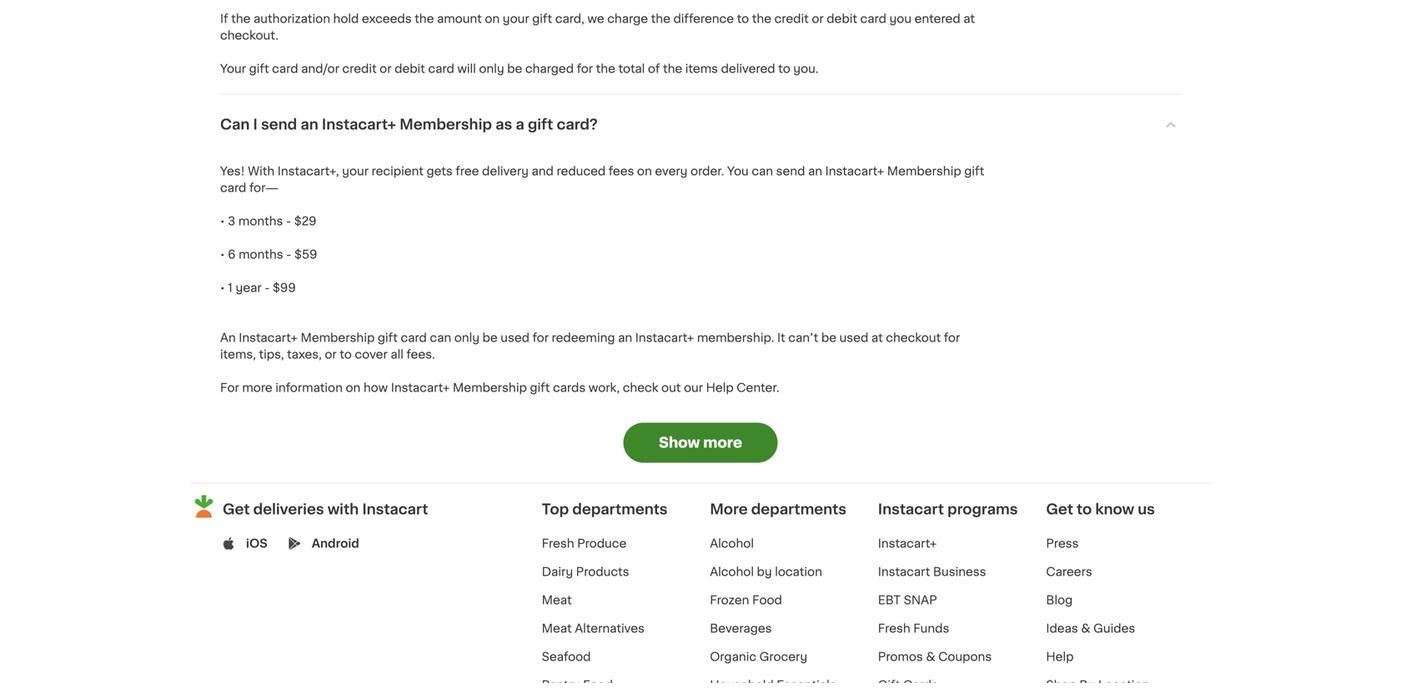 Task type: describe. For each thing, give the bounding box(es) containing it.
ebt
[[878, 595, 901, 607]]

alcohol by location
[[710, 567, 822, 578]]

fresh produce
[[542, 538, 627, 550]]

it
[[777, 332, 785, 344]]

more departments
[[710, 503, 847, 517]]

you
[[727, 165, 749, 177]]

dairy products link
[[542, 567, 629, 578]]

2 be from the left
[[821, 332, 837, 344]]

grocery
[[759, 652, 807, 663]]

instacart+ inside dropdown button
[[322, 117, 396, 132]]

checkout
[[886, 332, 941, 344]]

get to know us
[[1046, 503, 1155, 517]]

all
[[391, 349, 404, 361]]

to inside yes! with instacart+, your recipient gets free delivery and reduced fees on every order. you can send an instacart+ membership gift card for— • 3 months - $29 • 6 months - $59 • 1 year - $99 an instacart+ membership gift card can only be used for redeeming an instacart+ membership. it can't be used at checkout for items, tips, taxes, or to cover all fees. for more information on how instacart+ membership gift cards work, check out our help center.
[[340, 349, 352, 361]]

fresh funds
[[878, 623, 949, 635]]

promos & coupons link
[[878, 652, 992, 663]]

fresh funds link
[[878, 623, 949, 635]]

produce
[[577, 538, 627, 550]]

blog link
[[1046, 595, 1073, 607]]

coupons
[[938, 652, 992, 663]]

location
[[775, 567, 822, 578]]

0 horizontal spatial card
[[220, 182, 246, 194]]

our
[[684, 382, 703, 394]]

android
[[312, 538, 359, 550]]

ideas & guides link
[[1046, 623, 1135, 635]]

careers
[[1046, 567, 1092, 578]]

promos
[[878, 652, 923, 663]]

deliveries
[[253, 503, 324, 517]]

organic grocery
[[710, 652, 807, 663]]

instacart for instacart programs
[[878, 503, 944, 517]]

organic grocery link
[[710, 652, 807, 663]]

show
[[659, 436, 700, 450]]

1 horizontal spatial on
[[637, 165, 652, 177]]

how
[[364, 382, 388, 394]]

i
[[253, 117, 258, 132]]

information
[[275, 382, 343, 394]]

taxes,
[[287, 349, 322, 361]]

& for ideas
[[1081, 623, 1091, 635]]

alcohol for alcohol link
[[710, 538, 754, 550]]

send inside dropdown button
[[261, 117, 297, 132]]

out
[[661, 382, 681, 394]]

6
[[228, 249, 236, 260]]

ideas & guides
[[1046, 623, 1135, 635]]

1 • from the top
[[220, 215, 225, 227]]

can
[[220, 117, 250, 132]]

beverages link
[[710, 623, 772, 635]]

2 vertical spatial -
[[265, 282, 270, 294]]

us
[[1138, 503, 1155, 517]]

more inside button
[[703, 436, 742, 450]]

order.
[[691, 165, 724, 177]]

1
[[228, 282, 233, 294]]

an
[[220, 332, 236, 344]]

know
[[1095, 503, 1134, 517]]

departments for top departments
[[572, 503, 668, 517]]

a
[[516, 117, 524, 132]]

recipient
[[372, 165, 424, 177]]

with
[[328, 503, 359, 517]]

your
[[342, 165, 369, 177]]

can i send an instacart+ membership as a gift card?
[[220, 117, 598, 132]]

frozen
[[710, 595, 749, 607]]

fresh for fresh produce
[[542, 538, 574, 550]]

fresh produce link
[[542, 538, 627, 550]]

work,
[[589, 382, 620, 394]]

for
[[220, 382, 239, 394]]

gift inside the can i send an instacart+ membership as a gift card? dropdown button
[[528, 117, 553, 132]]

yes! with instacart+, your recipient gets free delivery and reduced fees on every order. you can send an instacart+ membership gift card for— • 3 months - $29 • 6 months - $59 • 1 year - $99 an instacart+ membership gift card can only be used for redeeming an instacart+ membership. it can't be used at checkout for items, tips, taxes, or to cover all fees. for more information on how instacart+ membership gift cards work, check out our help center.
[[220, 165, 987, 394]]

redeeming
[[552, 332, 615, 344]]

alcohol for alcohol by location
[[710, 567, 754, 578]]

meat for meat alternatives
[[542, 623, 572, 635]]

products
[[576, 567, 629, 578]]

funds
[[913, 623, 949, 635]]

can't
[[788, 332, 818, 344]]

can i send an instacart+ membership as a gift card? button
[[220, 95, 1181, 155]]

frozen food
[[710, 595, 782, 607]]

check
[[623, 382, 658, 394]]

ios
[[246, 538, 268, 550]]

2 vertical spatial an
[[618, 332, 632, 344]]

1 horizontal spatial to
[[1077, 503, 1092, 517]]

ebt snap link
[[878, 595, 937, 607]]

$29
[[294, 215, 317, 227]]

instacart business link
[[878, 567, 986, 578]]

meat for meat link
[[542, 595, 572, 607]]

instacart shopper app logo image
[[190, 493, 218, 521]]

dairy products
[[542, 567, 629, 578]]

delivery
[[482, 165, 529, 177]]

3 • from the top
[[220, 282, 225, 294]]

cover
[[355, 349, 388, 361]]

more inside yes! with instacart+, your recipient gets free delivery and reduced fees on every order. you can send an instacart+ membership gift card for— • 3 months - $29 • 6 months - $59 • 1 year - $99 an instacart+ membership gift card can only be used for redeeming an instacart+ membership. it can't be used at checkout for items, tips, taxes, or to cover all fees. for more information on how instacart+ membership gift cards work, check out our help center.
[[242, 382, 272, 394]]

for—
[[249, 182, 279, 194]]

ideas
[[1046, 623, 1078, 635]]

android play store logo image
[[288, 538, 301, 550]]

0 vertical spatial -
[[286, 215, 291, 227]]

careers link
[[1046, 567, 1092, 578]]

frozen food link
[[710, 595, 782, 607]]

instacart programs
[[878, 503, 1018, 517]]

organic
[[710, 652, 757, 663]]

1 vertical spatial months
[[239, 249, 283, 260]]



Task type: vqa. For each thing, say whether or not it's contained in the screenshot.


Task type: locate. For each thing, give the bounding box(es) containing it.
promos & coupons
[[878, 652, 992, 663]]

0 vertical spatial help
[[706, 382, 734, 394]]

more right for
[[242, 382, 272, 394]]

0 vertical spatial on
[[637, 165, 652, 177]]

seafood link
[[542, 652, 591, 663]]

3
[[228, 215, 235, 227]]

0 vertical spatial to
[[340, 349, 352, 361]]

1 used from the left
[[501, 332, 530, 344]]

1 horizontal spatial departments
[[751, 503, 847, 517]]

1 horizontal spatial be
[[821, 332, 837, 344]]

0 horizontal spatial &
[[926, 652, 935, 663]]

get right instacart shopper app logo at the bottom of page
[[223, 503, 250, 517]]

2 departments from the left
[[751, 503, 847, 517]]

instacart right with
[[362, 503, 428, 517]]

• left 6
[[220, 249, 225, 260]]

fresh for fresh funds
[[878, 623, 910, 635]]

0 vertical spatial meat
[[542, 595, 572, 607]]

meat link
[[542, 595, 572, 607]]

can right you
[[752, 165, 773, 177]]

-
[[286, 215, 291, 227], [286, 249, 291, 260], [265, 282, 270, 294]]

alcohol link
[[710, 538, 754, 550]]

food
[[752, 595, 782, 607]]

card down yes!
[[220, 182, 246, 194]]

0 vertical spatial fresh
[[542, 538, 574, 550]]

1 horizontal spatial can
[[752, 165, 773, 177]]

instacart up instacart+ link
[[878, 503, 944, 517]]

0 horizontal spatial send
[[261, 117, 297, 132]]

get up press
[[1046, 503, 1073, 517]]

0 vertical spatial alcohol
[[710, 538, 754, 550]]

1 be from the left
[[483, 332, 498, 344]]

1 vertical spatial to
[[1077, 503, 1092, 517]]

show more
[[659, 436, 742, 450]]

be
[[483, 332, 498, 344], [821, 332, 837, 344]]

send
[[261, 117, 297, 132], [776, 165, 805, 177]]

1 vertical spatial -
[[286, 249, 291, 260]]

0 horizontal spatial be
[[483, 332, 498, 344]]

2 • from the top
[[220, 249, 225, 260]]

1 vertical spatial send
[[776, 165, 805, 177]]

1 horizontal spatial card
[[401, 332, 427, 344]]

get deliveries with instacart
[[223, 503, 428, 517]]

can up fees. at the left of page
[[430, 332, 451, 344]]

send right you
[[776, 165, 805, 177]]

guides
[[1093, 623, 1135, 635]]

help inside yes! with instacart+, your recipient gets free delivery and reduced fees on every order. you can send an instacart+ membership gift card for— • 3 months - $29 • 6 months - $59 • 1 year - $99 an instacart+ membership gift card can only be used for redeeming an instacart+ membership. it can't be used at checkout for items, tips, taxes, or to cover all fees. for more information on how instacart+ membership gift cards work, check out our help center.
[[706, 382, 734, 394]]

more
[[710, 503, 748, 517]]

an inside dropdown button
[[301, 117, 318, 132]]

1 vertical spatial on
[[346, 382, 361, 394]]

to
[[340, 349, 352, 361], [1077, 503, 1092, 517]]

months right 3
[[238, 215, 283, 227]]

fresh down ebt
[[878, 623, 910, 635]]

card up fees. at the left of page
[[401, 332, 427, 344]]

card
[[220, 182, 246, 194], [401, 332, 427, 344]]

an
[[301, 117, 318, 132], [808, 165, 822, 177], [618, 332, 632, 344]]

1 for from the left
[[533, 332, 549, 344]]

as
[[495, 117, 512, 132]]

0 vertical spatial can
[[752, 165, 773, 177]]

meat alternatives link
[[542, 623, 645, 635]]

snap
[[904, 595, 937, 607]]

- left $99
[[265, 282, 270, 294]]

1 horizontal spatial an
[[618, 332, 632, 344]]

0 vertical spatial &
[[1081, 623, 1091, 635]]

free
[[456, 165, 479, 177]]

instacart business
[[878, 567, 986, 578]]

2 for from the left
[[944, 332, 960, 344]]

fees
[[609, 165, 634, 177]]

0 vertical spatial send
[[261, 117, 297, 132]]

instacart+ link
[[878, 538, 937, 550]]

0 horizontal spatial for
[[533, 332, 549, 344]]

& for promos
[[926, 652, 935, 663]]

1 horizontal spatial fresh
[[878, 623, 910, 635]]

at
[[871, 332, 883, 344]]

ios app store logo image
[[223, 538, 235, 550]]

alcohol down alcohol link
[[710, 567, 754, 578]]

press link
[[1046, 538, 1079, 550]]

0 horizontal spatial help
[[706, 382, 734, 394]]

departments for more departments
[[751, 503, 847, 517]]

an right redeeming
[[618, 332, 632, 344]]

card?
[[557, 117, 598, 132]]

2 horizontal spatial an
[[808, 165, 822, 177]]

help
[[706, 382, 734, 394], [1046, 652, 1074, 663]]

1 horizontal spatial more
[[703, 436, 742, 450]]

1 vertical spatial alcohol
[[710, 567, 754, 578]]

more right show
[[703, 436, 742, 450]]

1 get from the left
[[223, 503, 250, 517]]

meat down dairy
[[542, 595, 572, 607]]

1 departments from the left
[[572, 503, 668, 517]]

0 horizontal spatial on
[[346, 382, 361, 394]]

months right 6
[[239, 249, 283, 260]]

1 vertical spatial &
[[926, 652, 935, 663]]

and
[[532, 165, 554, 177]]

get for get deliveries with instacart
[[223, 503, 250, 517]]

• left 1
[[220, 282, 225, 294]]

departments
[[572, 503, 668, 517], [751, 503, 847, 517]]

2 used from the left
[[839, 332, 868, 344]]

1 vertical spatial help
[[1046, 652, 1074, 663]]

0 vertical spatial •
[[220, 215, 225, 227]]

to left know in the bottom right of the page
[[1077, 503, 1092, 517]]

departments up produce
[[572, 503, 668, 517]]

ebt snap
[[878, 595, 937, 607]]

2 get from the left
[[1046, 503, 1073, 517]]

tips,
[[259, 349, 284, 361]]

instacart down instacart+ link
[[878, 567, 930, 578]]

help right our
[[706, 382, 734, 394]]

1 vertical spatial meat
[[542, 623, 572, 635]]

• left 3
[[220, 215, 225, 227]]

0 horizontal spatial an
[[301, 117, 318, 132]]

1 vertical spatial an
[[808, 165, 822, 177]]

departments up location
[[751, 503, 847, 517]]

on left the how
[[346, 382, 361, 394]]

on right fees
[[637, 165, 652, 177]]

every
[[655, 165, 688, 177]]

help link
[[1046, 652, 1074, 663]]

1 horizontal spatial help
[[1046, 652, 1074, 663]]

for right checkout
[[944, 332, 960, 344]]

1 horizontal spatial &
[[1081, 623, 1091, 635]]

get for get to know us
[[1046, 503, 1073, 517]]

$99
[[273, 282, 296, 294]]

1 vertical spatial more
[[703, 436, 742, 450]]

gift
[[528, 117, 553, 132], [964, 165, 984, 177], [378, 332, 398, 344], [530, 382, 550, 394]]

for left redeeming
[[533, 332, 549, 344]]

- left $29
[[286, 215, 291, 227]]

send right i
[[261, 117, 297, 132]]

2 vertical spatial •
[[220, 282, 225, 294]]

can
[[752, 165, 773, 177], [430, 332, 451, 344]]

1 vertical spatial card
[[401, 332, 427, 344]]

year
[[236, 282, 262, 294]]

1 horizontal spatial used
[[839, 332, 868, 344]]

2 meat from the top
[[542, 623, 572, 635]]

programs
[[947, 503, 1018, 517]]

center.
[[737, 382, 779, 394]]

membership
[[400, 117, 492, 132], [887, 165, 961, 177], [301, 332, 375, 344], [453, 382, 527, 394]]

1 horizontal spatial for
[[944, 332, 960, 344]]

ios link
[[246, 536, 268, 552]]

& right ideas
[[1081, 623, 1091, 635]]

be right can't in the right of the page
[[821, 332, 837, 344]]

alternatives
[[575, 623, 645, 635]]

0 horizontal spatial fresh
[[542, 538, 574, 550]]

an up instacart+,
[[301, 117, 318, 132]]

1 horizontal spatial get
[[1046, 503, 1073, 517]]

1 vertical spatial •
[[220, 249, 225, 260]]

0 horizontal spatial used
[[501, 332, 530, 344]]

meat
[[542, 595, 572, 607], [542, 623, 572, 635]]

0 horizontal spatial can
[[430, 332, 451, 344]]

fresh up dairy
[[542, 538, 574, 550]]

android link
[[312, 536, 359, 552]]

0 horizontal spatial more
[[242, 382, 272, 394]]

an right you
[[808, 165, 822, 177]]

business
[[933, 567, 986, 578]]

1 horizontal spatial send
[[776, 165, 805, 177]]

membership inside dropdown button
[[400, 117, 492, 132]]

instacart for instacart business
[[878, 567, 930, 578]]

1 vertical spatial can
[[430, 332, 451, 344]]

to right or
[[340, 349, 352, 361]]

$59
[[294, 249, 317, 260]]

help down ideas
[[1046, 652, 1074, 663]]

0 vertical spatial months
[[238, 215, 283, 227]]

by
[[757, 567, 772, 578]]

1 vertical spatial fresh
[[878, 623, 910, 635]]

meat alternatives
[[542, 623, 645, 635]]

alcohol down more
[[710, 538, 754, 550]]

0 vertical spatial more
[[242, 382, 272, 394]]

- left '$59'
[[286, 249, 291, 260]]

yes!
[[220, 165, 245, 177]]

top departments
[[542, 503, 668, 517]]

0 vertical spatial an
[[301, 117, 318, 132]]

1 alcohol from the top
[[710, 538, 754, 550]]

0 horizontal spatial get
[[223, 503, 250, 517]]

instacart
[[362, 503, 428, 517], [878, 503, 944, 517], [878, 567, 930, 578]]

used left at
[[839, 332, 868, 344]]

0 vertical spatial card
[[220, 182, 246, 194]]

send inside yes! with instacart+, your recipient gets free delivery and reduced fees on every order. you can send an instacart+ membership gift card for— • 3 months - $29 • 6 months - $59 • 1 year - $99 an instacart+ membership gift card can only be used for redeeming an instacart+ membership. it can't be used at checkout for items, tips, taxes, or to cover all fees. for more information on how instacart+ membership gift cards work, check out our help center.
[[776, 165, 805, 177]]

meat down meat link
[[542, 623, 572, 635]]

for
[[533, 332, 549, 344], [944, 332, 960, 344]]

0 horizontal spatial to
[[340, 349, 352, 361]]

alcohol by location link
[[710, 567, 822, 578]]

be right only
[[483, 332, 498, 344]]

membership.
[[697, 332, 774, 344]]

fees.
[[407, 349, 435, 361]]

or
[[325, 349, 337, 361]]

beverages
[[710, 623, 772, 635]]

months
[[238, 215, 283, 227], [239, 249, 283, 260]]

used right only
[[501, 332, 530, 344]]

reduced
[[557, 165, 606, 177]]

with
[[248, 165, 275, 177]]

& down funds
[[926, 652, 935, 663]]

0 horizontal spatial departments
[[572, 503, 668, 517]]

dairy
[[542, 567, 573, 578]]

top
[[542, 503, 569, 517]]

1 meat from the top
[[542, 595, 572, 607]]

gets
[[427, 165, 453, 177]]

2 alcohol from the top
[[710, 567, 754, 578]]

instacart+,
[[278, 165, 339, 177]]



